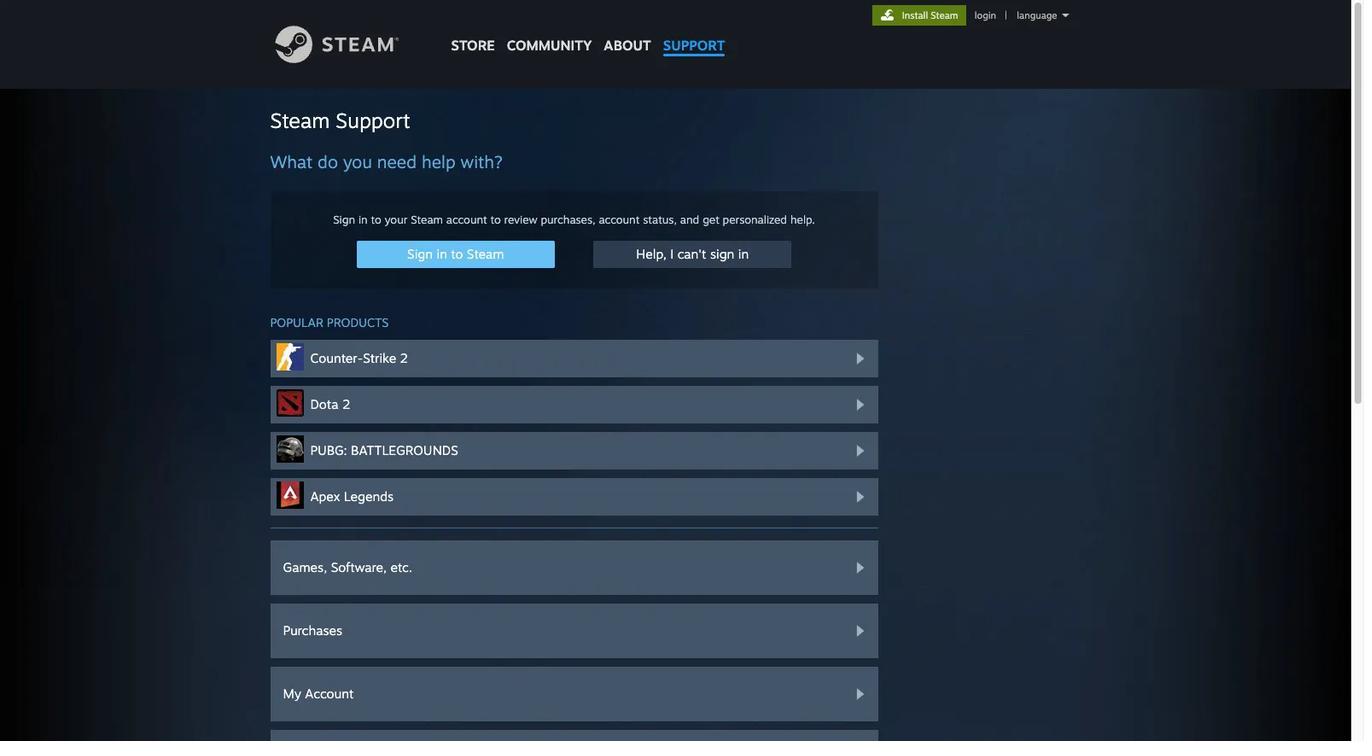 Task type: locate. For each thing, give the bounding box(es) containing it.
pubg: battlegrounds link
[[270, 432, 878, 470]]

steam support
[[270, 108, 410, 133]]

products
[[327, 315, 389, 330]]

0 horizontal spatial account
[[446, 213, 487, 226]]

sign in to steam
[[407, 246, 504, 262]]

games,
[[283, 559, 327, 576]]

0 vertical spatial sign
[[333, 213, 355, 226]]

to
[[371, 213, 382, 226], [491, 213, 501, 226], [451, 246, 463, 262]]

login link
[[972, 9, 1000, 21]]

software,
[[331, 559, 387, 576]]

counter-
[[310, 350, 363, 366]]

account
[[446, 213, 487, 226], [599, 213, 640, 226]]

store
[[451, 37, 495, 54]]

1 account from the left
[[446, 213, 487, 226]]

sign left your
[[333, 213, 355, 226]]

your
[[385, 213, 408, 226]]

support link
[[657, 0, 731, 62]]

install steam link
[[872, 5, 966, 26]]

account up "sign in to steam"
[[446, 213, 487, 226]]

pubg: battlegrounds
[[310, 442, 458, 459]]

0 horizontal spatial 2
[[342, 396, 350, 412]]

store link
[[445, 0, 501, 62]]

sign in to steam link
[[357, 241, 555, 268]]

help, i can't sign in link
[[594, 241, 792, 268]]

1 horizontal spatial account
[[599, 213, 640, 226]]

1 horizontal spatial 2
[[400, 350, 408, 366]]

steam
[[931, 9, 959, 21], [270, 108, 330, 133], [411, 213, 443, 226], [467, 246, 504, 262]]

etc.
[[391, 559, 413, 576]]

you
[[343, 151, 372, 173]]

my
[[283, 686, 301, 702]]

steam inside "link"
[[467, 246, 504, 262]]

0 horizontal spatial in
[[359, 213, 368, 226]]

1 horizontal spatial to
[[451, 246, 463, 262]]

0 horizontal spatial to
[[371, 213, 382, 226]]

0 horizontal spatial sign
[[333, 213, 355, 226]]

2 account from the left
[[599, 213, 640, 226]]

sign
[[333, 213, 355, 226], [407, 246, 433, 262]]

sign in to your steam account to review purchases, account status, and get personalized help.
[[333, 213, 815, 226]]

games, software, etc. link
[[270, 541, 878, 595]]

1 vertical spatial 2
[[342, 396, 350, 412]]

2 right the dota
[[342, 396, 350, 412]]

steam support link
[[270, 108, 410, 133]]

2 horizontal spatial to
[[491, 213, 501, 226]]

account left the status,
[[599, 213, 640, 226]]

2
[[400, 350, 408, 366], [342, 396, 350, 412]]

to inside sign in to steam "link"
[[451, 246, 463, 262]]

sign inside "link"
[[407, 246, 433, 262]]

sign for sign in to your steam account to review purchases, account status, and get personalized help.
[[333, 213, 355, 226]]

purchases,
[[541, 213, 596, 226]]

get
[[703, 213, 720, 226]]

login
[[975, 9, 997, 21]]

about
[[604, 37, 651, 54]]

strike
[[363, 350, 396, 366]]

in
[[359, 213, 368, 226], [437, 246, 447, 262], [738, 246, 749, 262]]

install
[[902, 9, 928, 21]]

in inside "link"
[[437, 246, 447, 262]]

review
[[504, 213, 538, 226]]

support
[[336, 108, 410, 133]]

1 vertical spatial sign
[[407, 246, 433, 262]]

apex
[[310, 488, 340, 505]]

install steam
[[902, 9, 959, 21]]

language
[[1017, 9, 1058, 21]]

2 right strike
[[400, 350, 408, 366]]

sign down your
[[407, 246, 433, 262]]

1 horizontal spatial in
[[437, 246, 447, 262]]

help,
[[636, 246, 667, 262]]

counter-strike 2 link
[[270, 340, 878, 377]]

1 horizontal spatial sign
[[407, 246, 433, 262]]

0 vertical spatial 2
[[400, 350, 408, 366]]

apex legends link
[[270, 478, 878, 516]]

and
[[680, 213, 700, 226]]

help, i can't sign in
[[636, 246, 749, 262]]



Task type: vqa. For each thing, say whether or not it's contained in the screenshot.
to for Steam
yes



Task type: describe. For each thing, give the bounding box(es) containing it.
login | language
[[975, 9, 1058, 21]]

sign
[[710, 246, 735, 262]]

purchases link
[[270, 604, 878, 658]]

personalized
[[723, 213, 787, 226]]

help.
[[791, 213, 815, 226]]

support
[[663, 37, 725, 54]]

status,
[[643, 213, 677, 226]]

my account
[[283, 686, 354, 702]]

counter-strike 2
[[310, 350, 408, 366]]

purchases
[[283, 623, 343, 639]]

2 horizontal spatial in
[[738, 246, 749, 262]]

i
[[671, 246, 674, 262]]

help
[[422, 151, 456, 173]]

apex legends
[[310, 488, 394, 505]]

popular
[[270, 315, 323, 330]]

|
[[1005, 9, 1008, 21]]

account
[[305, 686, 354, 702]]

dota 2
[[310, 396, 350, 412]]

community
[[507, 37, 592, 54]]

with?
[[461, 151, 503, 173]]

pubg:
[[310, 442, 347, 459]]

battlegrounds
[[351, 442, 458, 459]]

legends
[[344, 488, 394, 505]]

to for your
[[371, 213, 382, 226]]

what
[[270, 151, 313, 173]]

sign for sign in to steam
[[407, 246, 433, 262]]

to for steam
[[451, 246, 463, 262]]

can't
[[678, 246, 707, 262]]

what do you need help with?
[[270, 151, 503, 173]]

dota 2 link
[[270, 386, 878, 424]]

in for your
[[359, 213, 368, 226]]

about link
[[598, 0, 657, 58]]

need
[[377, 151, 417, 173]]

popular products
[[270, 315, 389, 330]]

games, software, etc.
[[283, 559, 413, 576]]

dota
[[310, 396, 339, 412]]

in for steam
[[437, 246, 447, 262]]

do
[[318, 151, 338, 173]]

my account link
[[270, 667, 878, 722]]

community link
[[501, 0, 598, 62]]



